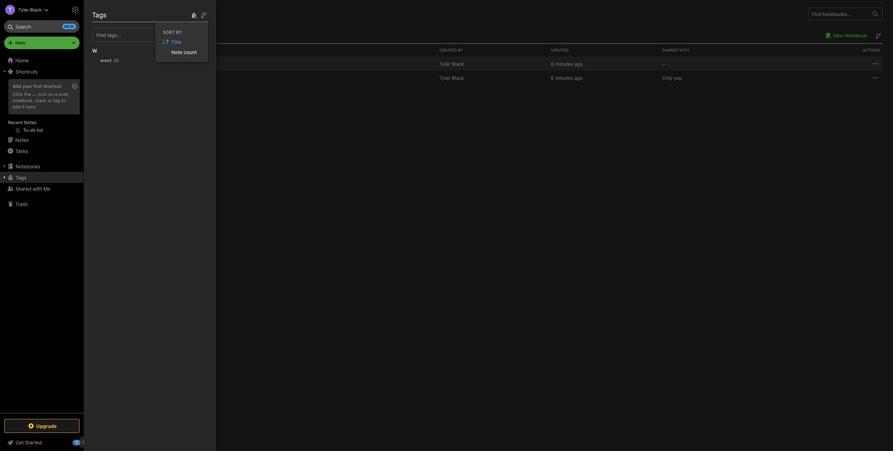 Task type: locate. For each thing, give the bounding box(es) containing it.
1 vertical spatial black
[[452, 61, 464, 67]]

tags up the 1 notebook
[[92, 11, 107, 19]]

black
[[30, 7, 42, 12], [452, 61, 464, 67], [452, 75, 464, 81]]

0 horizontal spatial new
[[15, 40, 25, 46]]

ago inside to-do list row
[[575, 75, 583, 81]]

note count
[[171, 49, 197, 55]]

1 horizontal spatial notebooks
[[94, 10, 128, 18]]

1 vertical spatial 1
[[152, 61, 155, 67]]

new up home
[[15, 40, 25, 46]]

1 horizontal spatial new
[[834, 32, 844, 38]]

to-do list row
[[94, 71, 883, 85]]

0 horizontal spatial tags
[[16, 175, 26, 181]]

actions button
[[772, 44, 883, 57]]

on
[[48, 91, 54, 97]]

black for –
[[452, 61, 464, 67]]

notes right the recent
[[24, 120, 37, 125]]

the
[[24, 91, 31, 97]]

0 vertical spatial new
[[834, 32, 844, 38]]

1 vertical spatial ago
[[575, 75, 583, 81]]

dropdown list menu
[[156, 37, 208, 57]]

it
[[22, 104, 25, 110]]

tags button
[[0, 172, 83, 183]]

minutes inside to-do list row
[[556, 75, 574, 81]]

2 6 minutes ago from the top
[[551, 75, 583, 81]]

notebook up actions
[[845, 32, 868, 38]]

tyler black inside first notebook row
[[440, 61, 464, 67]]

1 vertical spatial tags
[[16, 175, 26, 181]]

your
[[22, 83, 32, 89]]

2 ago from the top
[[575, 75, 583, 81]]

( left 'first' on the top
[[113, 58, 115, 63]]

1 vertical spatial minutes
[[556, 75, 574, 81]]

here.
[[26, 104, 37, 110]]

notebook
[[845, 32, 868, 38], [127, 61, 149, 67]]

1 right tag actions image
[[152, 61, 155, 67]]

notebook inside button
[[845, 32, 868, 38]]

0 horizontal spatial )
[[118, 58, 119, 63]]

woot ( 0 )
[[101, 58, 119, 63]]

Search text field
[[9, 20, 75, 33]]

title
[[171, 39, 182, 45]]

you
[[674, 75, 683, 81]]

stack
[[35, 98, 46, 103]]

new inside popup button
[[15, 40, 25, 46]]

2 vertical spatial tyler
[[440, 75, 451, 81]]

2 vertical spatial black
[[452, 75, 464, 81]]

1 6 from the top
[[551, 61, 554, 67]]

1
[[94, 32, 97, 38], [152, 61, 155, 67]]

1 horizontal spatial tags
[[92, 11, 107, 19]]

0 vertical spatial tyler
[[19, 7, 29, 12]]

ago
[[575, 61, 583, 67], [575, 75, 583, 81]]

new inside button
[[834, 32, 844, 38]]

1 vertical spatial 6
[[551, 75, 554, 81]]

create new tag image
[[190, 11, 198, 19]]

0 vertical spatial notebook
[[845, 32, 868, 38]]

0 vertical spatial minutes
[[556, 61, 574, 67]]

title link
[[156, 37, 208, 47]]

0 vertical spatial tyler black
[[19, 7, 42, 12]]

...
[[32, 91, 37, 97]]

tyler black inside to-do list row
[[440, 75, 464, 81]]

Sort field
[[200, 11, 208, 19]]

( right tag actions image
[[151, 61, 152, 67]]

2 vertical spatial tyler black
[[440, 75, 464, 81]]

0 horizontal spatial notebooks
[[16, 164, 40, 169]]

expand tags image
[[2, 175, 7, 180]]

minutes for –
[[556, 61, 574, 67]]

tree
[[0, 55, 84, 413]]

tyler inside to-do list row
[[440, 75, 451, 81]]

tyler black
[[19, 7, 42, 12], [440, 61, 464, 67], [440, 75, 464, 81]]

1 inside first notebook row
[[152, 61, 155, 67]]

)
[[118, 58, 119, 63], [155, 61, 156, 67]]

minutes
[[556, 61, 574, 67], [556, 75, 574, 81]]

icon on a note, notebook, stack or tag to add it here.
[[13, 91, 69, 110]]

a
[[55, 91, 57, 97]]

new up actions button
[[834, 32, 844, 38]]

tyler inside first notebook row
[[440, 61, 451, 67]]

shortcut
[[43, 83, 61, 89]]

sort
[[163, 30, 175, 35]]

6 minutes ago inside to-do list row
[[551, 75, 583, 81]]

1 vertical spatial tyler
[[440, 61, 451, 67]]

1 horizontal spatial (
[[151, 61, 152, 67]]

1 vertical spatial new
[[15, 40, 25, 46]]

0 vertical spatial 6
[[551, 61, 554, 67]]

group containing add your first shortcut
[[0, 77, 83, 137]]

notebooks up notebook
[[94, 10, 128, 18]]

1 vertical spatial notes
[[15, 137, 29, 143]]

1 vertical spatial tyler black
[[440, 61, 464, 67]]

0
[[115, 58, 118, 63]]

recent notes
[[8, 120, 37, 125]]

shared
[[15, 186, 31, 192]]

tyler for only you
[[440, 75, 451, 81]]

tyler inside field
[[19, 7, 29, 12]]

notebook for new
[[845, 32, 868, 38]]

minutes inside first notebook row
[[556, 61, 574, 67]]

notebooks down tasks
[[16, 164, 40, 169]]

1 minutes from the top
[[556, 61, 574, 67]]

tyler
[[19, 7, 29, 12], [440, 61, 451, 67], [440, 75, 451, 81]]

new button
[[4, 37, 80, 49]]

notebooks
[[94, 10, 128, 18], [16, 164, 40, 169]]

black inside to-do list row
[[452, 75, 464, 81]]

get
[[16, 440, 24, 446]]

tags
[[92, 11, 107, 19], [16, 175, 26, 181]]

trash link
[[0, 199, 83, 210]]

group
[[0, 77, 83, 137]]

tag
[[53, 98, 60, 103]]

2 6 from the top
[[551, 75, 554, 81]]

new
[[834, 32, 844, 38], [15, 40, 25, 46]]

tyler black for –
[[440, 61, 464, 67]]

0 vertical spatial notes
[[24, 120, 37, 125]]

1 horizontal spatial )
[[155, 61, 156, 67]]

shared with button
[[660, 44, 772, 57]]

note count link
[[156, 47, 208, 57]]

click the ...
[[13, 91, 37, 97]]

1 vertical spatial notebooks
[[16, 164, 40, 169]]

ago inside first notebook row
[[575, 61, 583, 67]]

notebook inside row
[[127, 61, 149, 67]]

tasks button
[[0, 146, 83, 157]]

click
[[13, 91, 23, 97]]

first
[[116, 61, 125, 67]]

notes up tasks
[[15, 137, 29, 143]]

1 left notebook
[[94, 32, 97, 38]]

row group
[[94, 57, 883, 85]]

0 horizontal spatial 1
[[94, 32, 97, 38]]

1 vertical spatial notebook
[[127, 61, 149, 67]]

6 inside to-do list row
[[551, 75, 554, 81]]

row group containing first notebook
[[94, 57, 883, 85]]

6
[[551, 61, 554, 67], [551, 75, 554, 81]]

shared with me link
[[0, 183, 83, 194]]

notes
[[24, 120, 37, 125], [15, 137, 29, 143]]

(
[[113, 58, 115, 63], [151, 61, 152, 67]]

or
[[48, 98, 52, 103]]

0 vertical spatial 6 minutes ago
[[551, 61, 583, 67]]

1 horizontal spatial 1
[[152, 61, 155, 67]]

note,
[[59, 91, 69, 97]]

sort options image
[[200, 11, 208, 19]]

2 minutes from the top
[[556, 75, 574, 81]]

6 minutes ago inside first notebook row
[[551, 61, 583, 67]]

tyler black for only you
[[440, 75, 464, 81]]

1 vertical spatial 6 minutes ago
[[551, 75, 583, 81]]

6 inside first notebook row
[[551, 61, 554, 67]]

notebook,
[[13, 98, 34, 103]]

1 6 minutes ago from the top
[[551, 61, 583, 67]]

updated button
[[548, 44, 660, 57]]

w row group
[[92, 42, 214, 75]]

1 horizontal spatial notebook
[[845, 32, 868, 38]]

notebook right 'first' on the top
[[127, 61, 149, 67]]

by
[[458, 48, 463, 52]]

1 ago from the top
[[575, 61, 583, 67]]

tags up the shared
[[16, 175, 26, 181]]

new for new notebook
[[834, 32, 844, 38]]

6 minutes ago
[[551, 61, 583, 67], [551, 75, 583, 81]]

black inside first notebook row
[[452, 61, 464, 67]]

0 horizontal spatial notebook
[[127, 61, 149, 67]]

created by
[[440, 48, 463, 52]]

shortcuts button
[[0, 66, 83, 77]]

0 vertical spatial ago
[[575, 61, 583, 67]]

0 vertical spatial black
[[30, 7, 42, 12]]

6 for –
[[551, 61, 554, 67]]

shared with
[[663, 48, 690, 52]]

group inside tree
[[0, 77, 83, 137]]

first
[[33, 83, 42, 89]]

only you
[[663, 75, 683, 81]]

notebooks element
[[84, 0, 894, 452]]

notes link
[[0, 134, 83, 146]]

0 horizontal spatial (
[[113, 58, 115, 63]]



Task type: vqa. For each thing, say whether or not it's contained in the screenshot.
Dec
no



Task type: describe. For each thing, give the bounding box(es) containing it.
–
[[663, 61, 666, 67]]

woot
[[101, 58, 112, 63]]

tag actions image
[[119, 58, 130, 63]]

Account field
[[0, 3, 49, 17]]

upgrade button
[[4, 420, 80, 434]]

0 vertical spatial tags
[[92, 11, 107, 19]]

arrow image
[[97, 60, 105, 68]]

w
[[92, 47, 97, 54]]

notebooks link
[[0, 161, 83, 172]]

settings image
[[71, 6, 80, 14]]

me
[[43, 186, 50, 192]]

) inside the woot ( 0 )
[[118, 58, 119, 63]]

click to collapse image
[[81, 439, 86, 447]]

tags inside button
[[16, 175, 26, 181]]

ago for only you
[[575, 75, 583, 81]]

title
[[97, 48, 108, 52]]

with
[[33, 186, 42, 192]]

( inside the woot ( 0 )
[[113, 58, 115, 63]]

new notebook button
[[824, 31, 868, 40]]

) inside first notebook row
[[155, 61, 156, 67]]

new
[[64, 24, 74, 29]]

notebooks inside tree
[[16, 164, 40, 169]]

add
[[13, 83, 21, 89]]

sort by
[[163, 30, 182, 35]]

started
[[25, 440, 42, 446]]

actions
[[863, 48, 880, 52]]

Find Notebooks… text field
[[810, 8, 869, 20]]

created by button
[[437, 44, 548, 57]]

tasks
[[15, 148, 28, 154]]

Tag actions field
[[119, 57, 130, 64]]

( inside first notebook row
[[151, 61, 152, 67]]

title button
[[94, 44, 437, 57]]

tyler black inside tyler black field
[[19, 7, 42, 12]]

6 minutes ago for only you
[[551, 75, 583, 81]]

minutes for only you
[[556, 75, 574, 81]]

7
[[76, 441, 78, 445]]

recent
[[8, 120, 23, 125]]

created
[[440, 48, 457, 52]]

first notebook ( 1 )
[[116, 61, 156, 67]]

shared
[[663, 48, 678, 52]]

home link
[[0, 55, 84, 66]]

Help and Learning task checklist field
[[0, 438, 84, 449]]

0 vertical spatial 1
[[94, 32, 97, 38]]

expand notebooks image
[[2, 164, 7, 169]]

shortcuts
[[16, 69, 38, 75]]

6 for only you
[[551, 75, 554, 81]]

updated
[[551, 48, 569, 52]]

tree containing home
[[0, 55, 84, 413]]

row group inside notebooks element
[[94, 57, 883, 85]]

upgrade
[[36, 424, 57, 430]]

with
[[680, 48, 690, 52]]

note
[[171, 49, 182, 55]]

count
[[184, 49, 197, 55]]

new search field
[[9, 20, 76, 33]]

to
[[61, 98, 66, 103]]

black inside field
[[30, 7, 42, 12]]

by
[[176, 30, 182, 35]]

new for new
[[15, 40, 25, 46]]

0 vertical spatial notebooks
[[94, 10, 128, 18]]

tyler for –
[[440, 61, 451, 67]]

Find tags… text field
[[93, 30, 200, 40]]

new notebook
[[834, 32, 868, 38]]

ago for –
[[575, 61, 583, 67]]

6 minutes ago for –
[[551, 61, 583, 67]]

add
[[13, 104, 21, 110]]

notebook for first
[[127, 61, 149, 67]]

only
[[663, 75, 673, 81]]

shared with me
[[15, 186, 50, 192]]

get started
[[16, 440, 42, 446]]

add your first shortcut
[[13, 83, 61, 89]]

1 notebook
[[94, 32, 121, 38]]

home
[[15, 57, 29, 63]]

first notebook row
[[94, 57, 883, 71]]

black for only you
[[452, 75, 464, 81]]

icon
[[38, 91, 47, 97]]

trash
[[15, 201, 28, 207]]

notebook
[[98, 32, 121, 38]]



